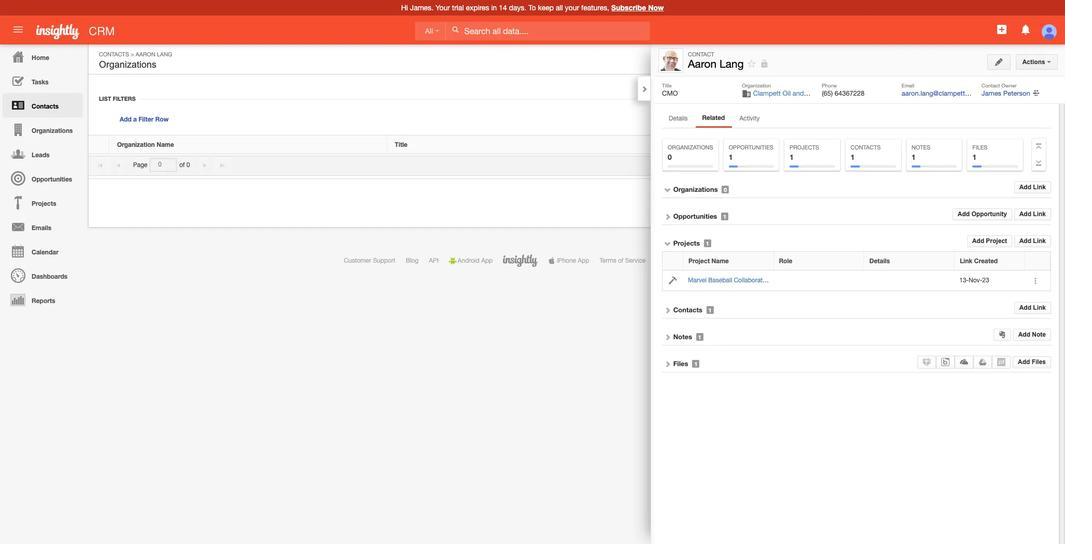 Task type: vqa. For each thing, say whether or not it's contained in the screenshot.
Lead the assigned
no



Task type: locate. For each thing, give the bounding box(es) containing it.
contacts inside 'link'
[[32, 103, 59, 110]]

row containing organization name
[[89, 136, 1038, 154]]

organizations link down organizations 0
[[673, 185, 718, 194]]

projects link
[[3, 191, 83, 215], [673, 239, 700, 248]]

add down 'display'
[[1019, 184, 1031, 191]]

actions
[[1022, 59, 1047, 66]]

activity
[[739, 115, 760, 122]]

2 vertical spatial contacts link
[[673, 306, 702, 314]]

data
[[705, 257, 718, 265]]

1 vertical spatial project
[[688, 257, 710, 265]]

emails link
[[3, 215, 83, 239]]

link created for title
[[950, 141, 988, 149]]

organizations down > at the top left of page
[[99, 60, 156, 70]]

your
[[565, 4, 579, 12]]

0 vertical spatial created
[[964, 141, 988, 149]]

1 vertical spatial organization
[[117, 141, 155, 149]]

list filters
[[99, 95, 136, 102]]

1 horizontal spatial projects
[[673, 239, 700, 248]]

app right the iphone
[[578, 257, 589, 265]]

0 vertical spatial details
[[669, 115, 688, 122]]

follow image
[[747, 59, 757, 69]]

of right terms
[[618, 257, 623, 265]]

1 horizontal spatial notes
[[912, 145, 930, 151]]

iphone app
[[557, 257, 589, 265]]

1 vertical spatial contact
[[982, 82, 1000, 89]]

files down "note" at bottom
[[1032, 359, 1046, 366]]

marvel baseball collaboration link
[[688, 277, 776, 284]]

1 chevron down image from the top
[[664, 186, 671, 194]]

subscribe
[[611, 3, 646, 12]]

contact
[[688, 51, 714, 58], [982, 82, 1000, 89]]

0 horizontal spatial title
[[395, 141, 407, 149]]

1 right organizations 0
[[729, 153, 733, 162]]

add files
[[1018, 359, 1046, 366]]

0 vertical spatial organization
[[742, 82, 771, 89]]

created up 23 on the right bottom
[[974, 257, 998, 265]]

of
[[179, 162, 185, 169], [618, 257, 623, 265]]

related
[[702, 114, 725, 122]]

1 cell from the left
[[774, 271, 864, 292]]

projects 1
[[790, 145, 819, 162]]

0 vertical spatial contact
[[688, 51, 714, 58]]

2 vertical spatial details
[[869, 257, 890, 265]]

14
[[499, 4, 507, 12]]

record permissions image
[[760, 58, 769, 70]]

2 horizontal spatial opportunities
[[729, 145, 773, 151]]

add link right opportunity
[[1019, 211, 1046, 218]]

tasks link
[[3, 69, 83, 93]]

a
[[133, 116, 137, 123]]

chevron right image up the privacy
[[664, 213, 671, 221]]

1 vertical spatial of
[[618, 257, 623, 265]]

no items to display
[[976, 162, 1029, 169]]

1 right opportunities 1
[[790, 153, 794, 162]]

1 vertical spatial organizations link
[[673, 185, 718, 194]]

opportunities link up policy
[[673, 212, 717, 221]]

hi james. your trial expires in 14 days. to keep all your features, subscribe now
[[401, 3, 664, 12]]

terms
[[600, 257, 616, 265]]

add inside 'link'
[[958, 211, 970, 218]]

1 horizontal spatial opportunities link
[[673, 212, 717, 221]]

1 horizontal spatial title
[[662, 82, 672, 89]]

0 vertical spatial projects
[[790, 145, 819, 151]]

created for title
[[964, 141, 988, 149]]

email aaron.lang@clampett.com
[[902, 82, 980, 97]]

1 vertical spatial details
[[672, 141, 693, 149]]

details
[[669, 115, 688, 122], [672, 141, 693, 149], [869, 257, 890, 265]]

add link down 'display'
[[1019, 184, 1046, 191]]

0 horizontal spatial notes
[[673, 333, 692, 341]]

created up no
[[964, 141, 988, 149]]

title for title cmo
[[662, 82, 672, 89]]

add link button
[[978, 52, 1018, 67], [1014, 182, 1051, 194], [1014, 209, 1051, 221], [1014, 236, 1051, 248], [1014, 302, 1051, 314]]

1 horizontal spatial project
[[986, 238, 1007, 245]]

2 chevron down image from the top
[[664, 240, 671, 248]]

subscribe now link
[[611, 3, 664, 12]]

contact up james
[[982, 82, 1000, 89]]

app right android
[[481, 257, 493, 265]]

2 vertical spatial opportunities
[[673, 212, 717, 221]]

0 for organizations 0
[[668, 153, 672, 162]]

0 horizontal spatial app
[[481, 257, 493, 265]]

lang right > at the top left of page
[[157, 51, 172, 58]]

chevron right image left "files" link
[[664, 361, 671, 368]]

1 horizontal spatial organizations link
[[673, 185, 718, 194]]

aaron right > at the top left of page
[[136, 51, 155, 58]]

organizations up leads link
[[32, 127, 73, 135]]

2 chevron right image from the top
[[664, 334, 671, 341]]

1 vertical spatial contacts link
[[3, 93, 83, 118]]

clampett oil and gas, singapore link
[[753, 90, 852, 97]]

chevron down image for organizations
[[664, 186, 671, 194]]

reports
[[32, 297, 55, 305]]

0 vertical spatial of
[[179, 162, 185, 169]]

2 vertical spatial chevron right image
[[664, 361, 671, 368]]

0 horizontal spatial opportunities
[[32, 176, 72, 183]]

chevron right image down the privacy
[[664, 307, 671, 314]]

chevron right image
[[641, 85, 648, 93], [664, 307, 671, 314], [664, 361, 671, 368]]

0 horizontal spatial project
[[688, 257, 710, 265]]

api
[[429, 257, 439, 265]]

contacts link left > at the top left of page
[[99, 51, 129, 58]]

add link up add note
[[1019, 305, 1046, 312]]

0 horizontal spatial files
[[673, 360, 688, 368]]

navigation containing home
[[0, 45, 83, 312]]

nov-
[[969, 277, 982, 284]]

1 right notes link
[[698, 334, 701, 341]]

organization up the clampett
[[742, 82, 771, 89]]

add link right add project
[[1019, 238, 1046, 245]]

add link for add link button above add note
[[1019, 305, 1046, 312]]

1 right contacts 1
[[912, 153, 916, 162]]

1 vertical spatial name
[[711, 257, 729, 265]]

contact right 'contact' image
[[688, 51, 714, 58]]

customer
[[344, 257, 371, 265]]

title
[[662, 82, 672, 89], [395, 141, 407, 149]]

of right page
[[179, 162, 185, 169]]

title inside row
[[395, 141, 407, 149]]

1 vertical spatial chevron right image
[[664, 307, 671, 314]]

1 vertical spatial chevron down image
[[664, 240, 671, 248]]

policy
[[678, 257, 695, 265]]

projects link up policy
[[673, 239, 700, 248]]

files
[[973, 145, 988, 151], [1032, 359, 1046, 366], [673, 360, 688, 368]]

link created up no
[[950, 141, 988, 149]]

0 horizontal spatial organization
[[117, 141, 155, 149]]

add up 'contact owner' on the right of page
[[985, 56, 997, 63]]

project down opportunity
[[986, 238, 1007, 245]]

project up marvel
[[688, 257, 710, 265]]

organization for organization
[[742, 82, 771, 89]]

add link
[[985, 56, 1011, 63], [1019, 184, 1046, 191], [1019, 211, 1046, 218], [1019, 238, 1046, 245], [1019, 305, 1046, 312]]

1 horizontal spatial 0
[[668, 153, 672, 162]]

2 horizontal spatial contacts link
[[673, 306, 702, 314]]

1 horizontal spatial projects link
[[673, 239, 700, 248]]

contacts inside contacts > aaron lang organizations
[[99, 51, 129, 58]]

phone (65) 64367228
[[822, 82, 865, 97]]

0 vertical spatial organizations link
[[3, 118, 83, 142]]

1 vertical spatial title
[[395, 141, 407, 149]]

1 horizontal spatial contacts link
[[99, 51, 129, 58]]

james peterson link
[[982, 90, 1030, 97]]

files up no
[[973, 145, 988, 151]]

in
[[491, 4, 497, 12]]

projects link up emails
[[3, 191, 83, 215]]

peterson
[[1003, 90, 1030, 97]]

emails
[[32, 224, 51, 232]]

organization
[[742, 82, 771, 89], [117, 141, 155, 149]]

0 vertical spatial chevron down image
[[664, 186, 671, 194]]

1 app from the left
[[481, 257, 493, 265]]

organizations inside contacts > aaron lang organizations
[[99, 60, 156, 70]]

2 horizontal spatial files
[[1032, 359, 1046, 366]]

link files from google drive to this image
[[979, 358, 987, 367]]

0 vertical spatial link created
[[950, 141, 988, 149]]

evernote image
[[999, 331, 1006, 339]]

0 for of 0
[[186, 162, 190, 169]]

1 vertical spatial notes
[[673, 333, 692, 341]]

iphone
[[557, 257, 576, 265]]

keep
[[538, 4, 554, 12]]

1 inside opportunities 1
[[729, 153, 733, 162]]

0 inside organizations 0
[[668, 153, 672, 162]]

opportunity
[[971, 211, 1007, 218]]

1 inside "files 1"
[[973, 153, 977, 162]]

0 horizontal spatial aaron
[[136, 51, 155, 58]]

aaron
[[136, 51, 155, 58], [688, 58, 717, 70]]

link created up nov- on the bottom of page
[[960, 257, 998, 265]]

organizations link up leads
[[3, 118, 83, 142]]

tasks
[[32, 78, 49, 86]]

1 horizontal spatial opportunities
[[673, 212, 717, 221]]

contacts link up notes link
[[673, 306, 702, 314]]

column header
[[89, 136, 109, 154]]

0 horizontal spatial lang
[[157, 51, 172, 58]]

opportunities link
[[3, 166, 83, 191], [673, 212, 717, 221]]

created
[[964, 141, 988, 149], [974, 257, 998, 265]]

0 vertical spatial title
[[662, 82, 672, 89]]

title inside 'title cmo'
[[662, 82, 672, 89]]

add link for add link button to the right of opportunity
[[1019, 211, 1046, 218]]

files down notes link
[[673, 360, 688, 368]]

opportunities link down leads
[[3, 166, 83, 191]]

0 horizontal spatial contact
[[688, 51, 714, 58]]

name
[[157, 141, 174, 149], [711, 257, 729, 265]]

all
[[425, 27, 433, 35]]

name up baseball
[[711, 257, 729, 265]]

0 horizontal spatial 0
[[186, 162, 190, 169]]

add link up 'contact owner' on the right of page
[[985, 56, 1011, 63]]

chevron down image
[[664, 186, 671, 194], [664, 240, 671, 248]]

1 inside projects 1
[[790, 153, 794, 162]]

opportunities down leads
[[32, 176, 72, 183]]

aaron right 'contact' image
[[688, 58, 717, 70]]

0
[[668, 153, 672, 162], [186, 162, 190, 169], [724, 186, 727, 193]]

add left "note" at bottom
[[1018, 331, 1030, 339]]

1 inside notes 1
[[912, 153, 916, 162]]

chevron right image left notes link
[[664, 334, 671, 341]]

0 horizontal spatial contacts link
[[3, 93, 83, 118]]

projects
[[790, 145, 819, 151], [32, 200, 56, 208], [673, 239, 700, 248]]

0 horizontal spatial name
[[157, 141, 174, 149]]

0 vertical spatial chevron right image
[[664, 213, 671, 221]]

1 left items
[[973, 153, 977, 162]]

clampett
[[753, 90, 781, 97]]

all link
[[415, 22, 446, 40]]

reports link
[[3, 288, 83, 312]]

1 down baseball
[[708, 307, 712, 314]]

phone
[[822, 82, 837, 89]]

0 vertical spatial notes
[[912, 145, 930, 151]]

1 chevron right image from the top
[[664, 213, 671, 221]]

0 vertical spatial contacts link
[[99, 51, 129, 58]]

cell
[[774, 271, 864, 292], [864, 271, 955, 292]]

chevron down image up the privacy
[[664, 240, 671, 248]]

chevron down image down organizations 0
[[664, 186, 671, 194]]

contacts 1
[[851, 145, 881, 162]]

lang left follow image
[[720, 58, 744, 70]]

leads link
[[3, 142, 83, 166]]

2 app from the left
[[578, 257, 589, 265]]

notes 1
[[912, 145, 930, 162]]

opportunities up policy
[[673, 212, 717, 221]]

23
[[982, 277, 989, 284]]

1 vertical spatial opportunities link
[[673, 212, 717, 221]]

1 up processing
[[723, 213, 726, 220]]

add link button right opportunity
[[1014, 209, 1051, 221]]

data processing addendum link
[[705, 257, 783, 265]]

add right add project
[[1019, 238, 1031, 245]]

1 horizontal spatial contact
[[982, 82, 1000, 89]]

trial
[[452, 4, 464, 12]]

collaboration
[[734, 277, 771, 284]]

name down row at the top of the page
[[157, 141, 174, 149]]

your
[[435, 4, 450, 12]]

change record owner image
[[1033, 89, 1040, 98]]

0 vertical spatial projects link
[[3, 191, 83, 215]]

add link for add link button underneath 'display'
[[1019, 184, 1046, 191]]

1 horizontal spatial app
[[578, 257, 589, 265]]

1 vertical spatial created
[[974, 257, 998, 265]]

1 vertical spatial link created
[[960, 257, 998, 265]]

navigation
[[0, 45, 83, 312]]

add left opportunity
[[958, 211, 970, 218]]

row
[[89, 136, 1038, 154], [663, 252, 1051, 271], [663, 271, 1051, 292]]

add right link files from pandadoc to this image on the right
[[1018, 359, 1030, 366]]

1 vertical spatial chevron right image
[[664, 334, 671, 341]]

0 horizontal spatial projects link
[[3, 191, 83, 215]]

title for title
[[395, 141, 407, 149]]

activity link
[[733, 112, 766, 127]]

chevron right image left 'title cmo'
[[641, 85, 648, 93]]

contacts link down tasks
[[3, 93, 83, 118]]

0 vertical spatial opportunities link
[[3, 166, 83, 191]]

1 horizontal spatial organization
[[742, 82, 771, 89]]

add up add note
[[1019, 305, 1031, 312]]

organization up page
[[117, 141, 155, 149]]

contact for contact
[[688, 51, 714, 58]]

0 vertical spatial name
[[157, 141, 174, 149]]

0 horizontal spatial opportunities link
[[3, 166, 83, 191]]

1 horizontal spatial aaron
[[688, 58, 717, 70]]

1 vertical spatial projects link
[[673, 239, 700, 248]]

1 horizontal spatial files
[[973, 145, 988, 151]]

1 horizontal spatial name
[[711, 257, 729, 265]]

white image
[[452, 26, 459, 33]]

list
[[99, 95, 111, 102]]

marvel baseball collaboration
[[688, 277, 771, 284]]

0 horizontal spatial projects
[[32, 200, 56, 208]]

chevron right image
[[664, 213, 671, 221], [664, 334, 671, 341]]

notes
[[912, 145, 930, 151], [673, 333, 692, 341]]

1 up project name
[[706, 240, 709, 247]]

1 right projects 1
[[851, 153, 855, 162]]

app
[[481, 257, 493, 265], [578, 257, 589, 265]]

opportunities down activity link at the right
[[729, 145, 773, 151]]



Task type: describe. For each thing, give the bounding box(es) containing it.
add project link
[[967, 236, 1012, 248]]

notifications image
[[1019, 23, 1032, 36]]

addendum
[[753, 257, 783, 265]]

leads
[[32, 151, 50, 159]]

link files from box to this image
[[941, 358, 950, 367]]

clampett oil and gas, singapore
[[753, 90, 852, 97]]

contacts link inside navigation
[[3, 93, 83, 118]]

0 horizontal spatial of
[[179, 162, 185, 169]]

and
[[793, 90, 804, 97]]

contact image
[[660, 50, 681, 71]]

chevron down image for projects
[[664, 240, 671, 248]]

add link button up add note
[[1014, 302, 1051, 314]]

items
[[986, 162, 1001, 169]]

to
[[528, 4, 536, 12]]

android
[[458, 257, 479, 265]]

privacy policy link
[[656, 257, 695, 265]]

app for iphone app
[[578, 257, 589, 265]]

add link button down 'display'
[[1014, 182, 1051, 194]]

blog
[[406, 257, 419, 265]]

1 horizontal spatial of
[[618, 257, 623, 265]]

days.
[[509, 4, 526, 12]]

filter
[[139, 116, 154, 123]]

organization name
[[117, 141, 174, 149]]

1 vertical spatial projects
[[32, 200, 56, 208]]

chevron right image for contacts
[[664, 307, 671, 314]]

0 vertical spatial opportunities
[[729, 145, 773, 151]]

details link
[[662, 112, 694, 127]]

add opportunity
[[958, 211, 1007, 218]]

chevron right image for files
[[664, 361, 671, 368]]

contacts > aaron lang organizations
[[99, 51, 172, 70]]

files for files 1
[[973, 145, 988, 151]]

blog link
[[406, 257, 419, 265]]

files inside button
[[1032, 359, 1046, 366]]

cmo
[[662, 90, 678, 97]]

0 horizontal spatial organizations link
[[3, 118, 83, 142]]

crm
[[89, 25, 115, 38]]

13-nov-23
[[959, 277, 989, 284]]

james peterson
[[982, 90, 1030, 97]]

files link
[[673, 360, 688, 368]]

2 horizontal spatial 0
[[724, 186, 727, 193]]

link files from dropbox to this image
[[923, 358, 931, 367]]

lang inside contacts > aaron lang organizations
[[157, 51, 172, 58]]

processing
[[720, 257, 751, 265]]

files 1
[[973, 145, 988, 162]]

hi
[[401, 4, 408, 12]]

no
[[976, 162, 984, 169]]

data processing addendum
[[705, 257, 783, 265]]

aaron lang link
[[136, 51, 172, 58]]

project inside row
[[688, 257, 710, 265]]

2 horizontal spatial projects
[[790, 145, 819, 151]]

name for project name
[[711, 257, 729, 265]]

created for role
[[974, 257, 998, 265]]

actions button
[[1016, 54, 1058, 70]]

organizations inside navigation
[[32, 127, 73, 135]]

0 vertical spatial chevron right image
[[641, 85, 648, 93]]

related link
[[696, 112, 731, 126]]

aaron.lang@clampett.com
[[902, 90, 980, 97]]

organizations 0
[[668, 145, 713, 162]]

2 vertical spatial projects
[[673, 239, 700, 248]]

james.
[[410, 4, 433, 12]]

display
[[1010, 162, 1029, 169]]

privacy policy
[[656, 257, 695, 265]]

notes for notes 1
[[912, 145, 930, 151]]

0 vertical spatial project
[[986, 238, 1007, 245]]

name for organization name
[[157, 141, 174, 149]]

notes link
[[673, 333, 692, 341]]

row containing project name
[[663, 252, 1051, 271]]

baseball
[[708, 277, 732, 284]]

add right opportunity
[[1019, 211, 1031, 218]]

1 horizontal spatial lang
[[720, 58, 744, 70]]

marvel
[[688, 277, 707, 284]]

home link
[[3, 45, 83, 69]]

add a filter row
[[120, 116, 169, 123]]

add link button right add project link
[[1014, 236, 1051, 248]]

>
[[131, 51, 134, 58]]

add note link
[[1013, 329, 1051, 341]]

projects link inside navigation
[[3, 191, 83, 215]]

chevron right image for opportunities
[[664, 213, 671, 221]]

add link for add link button on top of 'contact owner' on the right of page
[[985, 56, 1011, 63]]

organizations down organizations 0
[[673, 185, 718, 194]]

role
[[779, 257, 792, 265]]

privacy
[[656, 257, 676, 265]]

add link for add link button right of add project link
[[1019, 238, 1046, 245]]

james
[[982, 90, 1001, 97]]

1 inside contacts 1
[[851, 153, 855, 162]]

organizations button
[[97, 58, 159, 72]]

terms of service link
[[600, 257, 646, 265]]

add a filter row link
[[120, 116, 169, 123]]

project name
[[688, 257, 729, 265]]

add link button up 'contact owner' on the right of page
[[978, 52, 1018, 67]]

app for android app
[[481, 257, 493, 265]]

row
[[155, 116, 169, 123]]

aaron lang
[[688, 58, 744, 70]]

contact owner
[[982, 82, 1017, 89]]

details for title
[[672, 141, 693, 149]]

2 cell from the left
[[864, 271, 955, 292]]

(65)
[[822, 90, 833, 97]]

customer support
[[344, 257, 395, 265]]

row containing marvel baseball collaboration
[[663, 271, 1051, 292]]

terms of service
[[600, 257, 646, 265]]

link files from pandadoc to this image
[[997, 358, 1006, 367]]

android app
[[458, 257, 493, 265]]

details for role
[[869, 257, 890, 265]]

home
[[32, 54, 49, 62]]

64367228
[[835, 90, 865, 97]]

add project
[[972, 238, 1007, 245]]

dashboards link
[[3, 264, 83, 288]]

add inside button
[[1018, 359, 1030, 366]]

chevron right image for notes
[[664, 334, 671, 341]]

1 right "files" link
[[694, 361, 697, 368]]

Search all data.... text field
[[446, 22, 650, 40]]

dashboards
[[32, 273, 67, 281]]

features,
[[581, 4, 609, 12]]

add note
[[1018, 331, 1046, 339]]

1 vertical spatial opportunities
[[32, 176, 72, 183]]

contact for contact owner
[[982, 82, 1000, 89]]

files for files
[[673, 360, 688, 368]]

calendar link
[[3, 239, 83, 264]]

notes for notes
[[673, 333, 692, 341]]

13-nov-23 cell
[[955, 271, 1025, 292]]

email
[[902, 82, 914, 89]]

add down add opportunity 'link'
[[972, 238, 984, 245]]

android app link
[[449, 257, 493, 265]]

opportunities 1
[[729, 145, 773, 162]]

oil
[[783, 90, 791, 97]]

add left a
[[120, 116, 132, 123]]

aaron inside contacts > aaron lang organizations
[[136, 51, 155, 58]]

organizations down the details link
[[668, 145, 713, 151]]

note
[[1032, 331, 1046, 339]]

organization for organization name
[[117, 141, 155, 149]]

link files from microsoft onedrive to this image
[[960, 358, 968, 367]]

aaron.lang@clampett.com link
[[902, 90, 980, 97]]

all
[[556, 4, 563, 12]]

13-
[[959, 277, 969, 284]]

link created for role
[[960, 257, 998, 265]]

of 0
[[179, 162, 190, 169]]

iphone app link
[[548, 257, 589, 265]]



